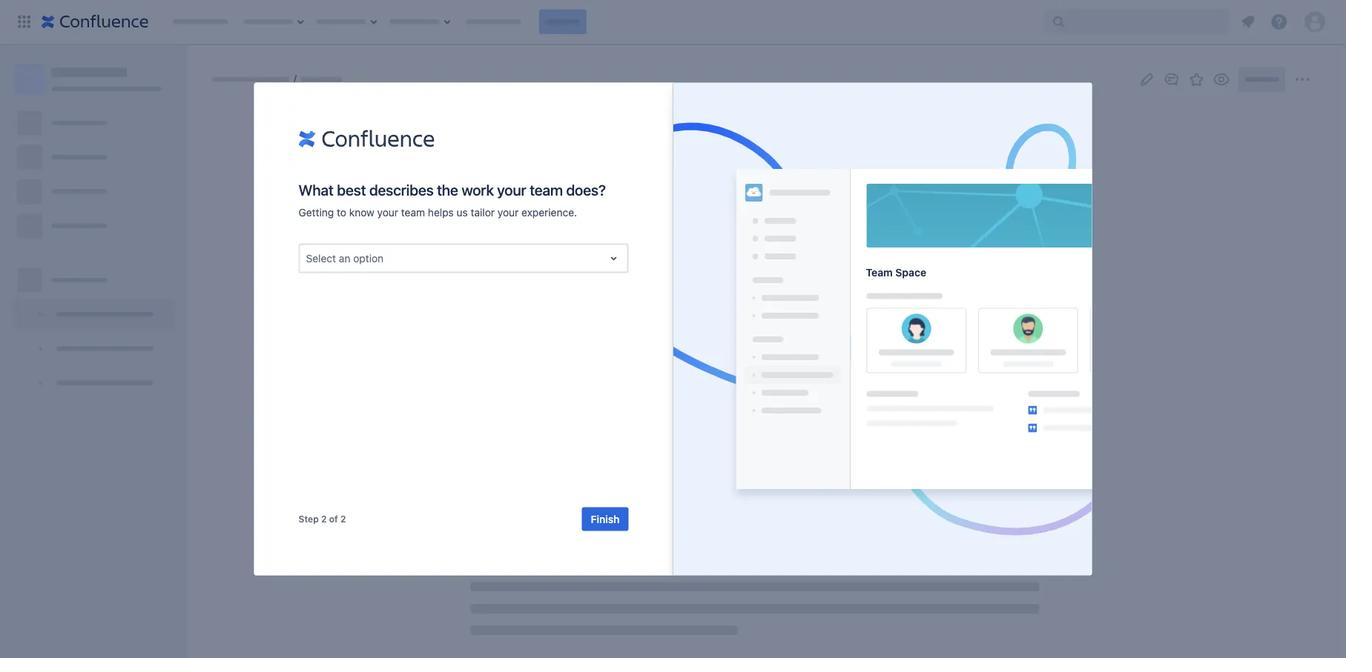 Task type: locate. For each thing, give the bounding box(es) containing it.
team
[[530, 181, 563, 199], [401, 206, 425, 219]]

experience.
[[522, 206, 577, 219]]

step
[[299, 515, 319, 525]]

None text field
[[306, 251, 309, 266]]

what
[[299, 181, 334, 199]]

folder icon image
[[745, 184, 770, 202]]

team space
[[866, 266, 927, 279]]

0 horizontal spatial 2
[[321, 515, 327, 525]]

tailor
[[471, 206, 495, 219]]

an
[[339, 252, 351, 265]]

know
[[349, 206, 375, 219]]

best
[[337, 181, 366, 199]]

your right 'know' at the top left of the page
[[377, 206, 398, 219]]

finish button
[[582, 508, 629, 532]]

team down describes
[[401, 206, 425, 219]]

option
[[353, 252, 384, 265]]

open image
[[605, 250, 623, 267]]

space
[[896, 266, 927, 279]]

your right "tailor"
[[498, 206, 519, 219]]

0 horizontal spatial team
[[401, 206, 425, 219]]

team
[[866, 266, 893, 279]]

select
[[306, 252, 336, 265]]

2 2 from the left
[[340, 515, 346, 525]]

2 left of
[[321, 515, 327, 525]]

getting
[[299, 206, 334, 219]]

confluence logo image
[[299, 127, 434, 151]]

1 horizontal spatial 2
[[340, 515, 346, 525]]

content image
[[866, 294, 1190, 433]]

1 2 from the left
[[321, 515, 327, 525]]

banner image
[[866, 184, 1190, 248]]

your
[[497, 181, 527, 199], [377, 206, 398, 219], [498, 206, 519, 219]]

describes
[[369, 181, 434, 199]]

team up experience.
[[530, 181, 563, 199]]

2 right of
[[340, 515, 346, 525]]

work
[[462, 181, 494, 199]]

2
[[321, 515, 327, 525], [340, 515, 346, 525]]

0 vertical spatial team
[[530, 181, 563, 199]]

1 horizontal spatial team
[[530, 181, 563, 199]]

what best describes the work your team does? getting to know your team helps us tailor your experience.
[[299, 181, 606, 219]]



Task type: vqa. For each thing, say whether or not it's contained in the screenshot.
Folder icon
yes



Task type: describe. For each thing, give the bounding box(es) containing it.
us
[[457, 206, 468, 219]]

the
[[437, 181, 458, 199]]

finish
[[591, 513, 620, 526]]

team space heading
[[866, 266, 1193, 279]]

step 2 of 2
[[299, 515, 346, 525]]

your right work
[[497, 181, 527, 199]]

does?
[[566, 181, 606, 199]]

of
[[329, 515, 338, 525]]

to
[[337, 206, 346, 219]]

1 vertical spatial team
[[401, 206, 425, 219]]

helps
[[428, 206, 454, 219]]

select an option
[[306, 252, 384, 265]]



